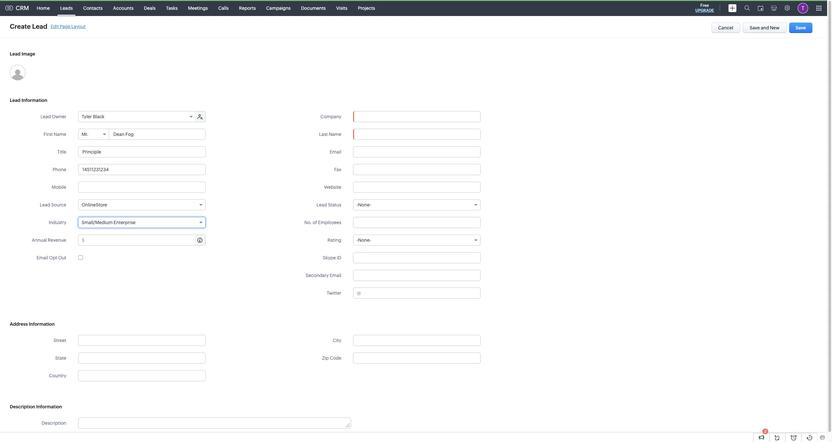 Task type: describe. For each thing, give the bounding box(es) containing it.
twitter
[[327, 291, 341, 296]]

layout
[[71, 24, 86, 29]]

lead left the edit
[[32, 23, 47, 30]]

calls
[[218, 5, 229, 11]]

lead for lead source
[[40, 202, 50, 208]]

website
[[324, 185, 341, 190]]

information for address information
[[29, 322, 55, 327]]

2 vertical spatial email
[[330, 273, 341, 278]]

documents link
[[296, 0, 331, 16]]

owner
[[52, 114, 66, 119]]

first
[[44, 132, 53, 137]]

annual
[[32, 238, 47, 243]]

mr.
[[82, 132, 88, 137]]

address information
[[10, 322, 55, 327]]

@
[[357, 291, 361, 296]]

small/medium
[[82, 220, 113, 225]]

accounts
[[113, 5, 134, 11]]

enterprise
[[114, 220, 136, 225]]

accounts link
[[108, 0, 139, 16]]

small/medium enterprise
[[82, 220, 136, 225]]

image image
[[10, 65, 26, 80]]

$
[[82, 238, 85, 243]]

-none- for rating
[[357, 238, 371, 243]]

status
[[328, 202, 341, 208]]

edit
[[51, 24, 59, 29]]

create menu image
[[729, 4, 737, 12]]

cancel
[[718, 25, 733, 30]]

description for description information
[[10, 405, 35, 410]]

Tyler Black field
[[78, 112, 195, 122]]

no.
[[304, 220, 312, 225]]

mobile
[[52, 185, 66, 190]]

onlinestore
[[82, 202, 107, 208]]

home link
[[32, 0, 55, 16]]

-none- field for lead status
[[353, 199, 481, 211]]

-none- for lead status
[[357, 202, 371, 208]]

street
[[54, 338, 66, 343]]

Small/Medium Enterprise field
[[78, 217, 206, 228]]

lead owner
[[40, 114, 66, 119]]

campaigns link
[[261, 0, 296, 16]]

industry
[[49, 220, 66, 225]]

name for last name
[[329, 132, 341, 137]]

cancel button
[[712, 23, 740, 33]]

create menu element
[[725, 0, 741, 16]]

id
[[337, 255, 341, 261]]

search image
[[745, 5, 750, 11]]

tyler black
[[82, 114, 104, 119]]

home
[[37, 5, 50, 11]]

free upgrade
[[695, 3, 714, 13]]

lead image
[[10, 51, 35, 57]]

fax
[[334, 167, 341, 172]]

annual revenue
[[32, 238, 66, 243]]

lead source
[[40, 202, 66, 208]]

- for rating
[[357, 238, 358, 243]]

2
[[765, 430, 767, 434]]

secondary email
[[306, 273, 341, 278]]

city
[[333, 338, 341, 343]]

zip
[[322, 356, 329, 361]]

state
[[55, 356, 66, 361]]

crm link
[[5, 5, 29, 11]]

projects
[[358, 5, 375, 11]]

edit page layout link
[[51, 24, 86, 29]]

crm
[[16, 5, 29, 11]]

free
[[701, 3, 709, 8]]

image
[[21, 51, 35, 57]]

title
[[57, 149, 66, 155]]

create
[[10, 23, 31, 30]]

save and new
[[750, 25, 780, 30]]

address
[[10, 322, 28, 327]]

out
[[58, 255, 66, 261]]

phone
[[53, 167, 66, 172]]

first name
[[44, 132, 66, 137]]

calendar image
[[758, 5, 764, 11]]



Task type: vqa. For each thing, say whether or not it's contained in the screenshot.
Address
yes



Task type: locate. For each thing, give the bounding box(es) containing it.
campaigns
[[266, 5, 291, 11]]

information
[[21, 98, 47, 103], [29, 322, 55, 327], [36, 405, 62, 410]]

tyler
[[82, 114, 92, 119]]

1 vertical spatial email
[[37, 255, 48, 261]]

description
[[10, 405, 35, 410], [42, 421, 66, 426]]

email up fax
[[330, 149, 341, 155]]

1 horizontal spatial name
[[329, 132, 341, 137]]

- right status
[[357, 202, 358, 208]]

-none- right status
[[357, 202, 371, 208]]

projects link
[[353, 0, 380, 16]]

information up lead owner
[[21, 98, 47, 103]]

and
[[761, 25, 769, 30]]

none- right rating at the bottom left
[[358, 238, 371, 243]]

information right address
[[29, 322, 55, 327]]

0 vertical spatial description
[[10, 405, 35, 410]]

1 vertical spatial information
[[29, 322, 55, 327]]

description information
[[10, 405, 62, 410]]

OnlineStore field
[[78, 199, 206, 211]]

0 vertical spatial -
[[357, 202, 358, 208]]

1 save from the left
[[750, 25, 760, 30]]

save down profile image
[[796, 25, 806, 30]]

information down 'country'
[[36, 405, 62, 410]]

0 horizontal spatial save
[[750, 25, 760, 30]]

1 -none- from the top
[[357, 202, 371, 208]]

1 vertical spatial none-
[[358, 238, 371, 243]]

2 -none- field from the top
[[353, 235, 481, 246]]

leads
[[60, 5, 73, 11]]

-None- field
[[353, 199, 481, 211], [353, 235, 481, 246]]

1 vertical spatial description
[[42, 421, 66, 426]]

2 save from the left
[[796, 25, 806, 30]]

email opt out
[[37, 255, 66, 261]]

email
[[330, 149, 341, 155], [37, 255, 48, 261], [330, 273, 341, 278]]

skype
[[323, 255, 336, 261]]

0 horizontal spatial name
[[54, 132, 66, 137]]

1 vertical spatial -none- field
[[353, 235, 481, 246]]

save for save
[[796, 25, 806, 30]]

skype id
[[323, 255, 341, 261]]

last name
[[319, 132, 341, 137]]

lead
[[32, 23, 47, 30], [10, 51, 20, 57], [10, 98, 20, 103], [40, 114, 51, 119], [40, 202, 50, 208], [317, 202, 327, 208]]

description for description
[[42, 421, 66, 426]]

0 vertical spatial email
[[330, 149, 341, 155]]

2 vertical spatial information
[[36, 405, 62, 410]]

- right rating at the bottom left
[[357, 238, 358, 243]]

profile image
[[798, 3, 808, 13]]

leads link
[[55, 0, 78, 16]]

lead status
[[317, 202, 341, 208]]

1 vertical spatial -none-
[[357, 238, 371, 243]]

rating
[[328, 238, 341, 243]]

-none- right rating at the bottom left
[[357, 238, 371, 243]]

secondary
[[306, 273, 329, 278]]

information for description information
[[36, 405, 62, 410]]

last
[[319, 132, 328, 137]]

upgrade
[[695, 8, 714, 13]]

profile element
[[794, 0, 812, 16]]

tasks
[[166, 5, 178, 11]]

name for first name
[[54, 132, 66, 137]]

lead information
[[10, 98, 47, 103]]

1 name from the left
[[54, 132, 66, 137]]

1 horizontal spatial description
[[42, 421, 66, 426]]

-none-
[[357, 202, 371, 208], [357, 238, 371, 243]]

save button
[[789, 23, 813, 33]]

calls link
[[213, 0, 234, 16]]

search element
[[741, 0, 754, 16]]

deals
[[144, 5, 156, 11]]

2 none- from the top
[[358, 238, 371, 243]]

email for email opt out
[[37, 255, 48, 261]]

save left and
[[750, 25, 760, 30]]

2 name from the left
[[329, 132, 341, 137]]

reports link
[[234, 0, 261, 16]]

none- right status
[[358, 202, 371, 208]]

None field
[[354, 112, 480, 122], [78, 371, 205, 381], [354, 112, 480, 122], [78, 371, 205, 381]]

lead left image
[[10, 51, 20, 57]]

visits
[[336, 5, 347, 11]]

lead for lead image
[[10, 51, 20, 57]]

none- for rating
[[358, 238, 371, 243]]

0 vertical spatial -none- field
[[353, 199, 481, 211]]

opt
[[49, 255, 57, 261]]

no. of employees
[[304, 220, 341, 225]]

reports
[[239, 5, 256, 11]]

0 vertical spatial -none-
[[357, 202, 371, 208]]

2 - from the top
[[357, 238, 358, 243]]

deals link
[[139, 0, 161, 16]]

meetings link
[[183, 0, 213, 16]]

0 vertical spatial information
[[21, 98, 47, 103]]

create lead edit page layout
[[10, 23, 86, 30]]

0 horizontal spatial description
[[10, 405, 35, 410]]

page
[[60, 24, 70, 29]]

black
[[93, 114, 104, 119]]

meetings
[[188, 5, 208, 11]]

of
[[313, 220, 317, 225]]

contacts link
[[78, 0, 108, 16]]

None text field
[[353, 147, 481, 158], [78, 164, 206, 175], [353, 164, 481, 175], [78, 182, 206, 193], [362, 288, 480, 299], [353, 335, 481, 346], [78, 353, 206, 364], [78, 418, 351, 429], [353, 147, 481, 158], [78, 164, 206, 175], [353, 164, 481, 175], [78, 182, 206, 193], [362, 288, 480, 299], [353, 335, 481, 346], [78, 353, 206, 364], [78, 418, 351, 429]]

lead for lead status
[[317, 202, 327, 208]]

lead left the owner
[[40, 114, 51, 119]]

Mr. field
[[78, 129, 109, 140]]

1 none- from the top
[[358, 202, 371, 208]]

1 horizontal spatial save
[[796, 25, 806, 30]]

new
[[770, 25, 780, 30]]

- for lead status
[[357, 202, 358, 208]]

lead for lead information
[[10, 98, 20, 103]]

-none- field for rating
[[353, 235, 481, 246]]

tasks link
[[161, 0, 183, 16]]

country
[[49, 373, 66, 379]]

lead down image
[[10, 98, 20, 103]]

information for lead information
[[21, 98, 47, 103]]

revenue
[[48, 238, 66, 243]]

1 -none- field from the top
[[353, 199, 481, 211]]

save and new button
[[743, 23, 787, 33]]

none-
[[358, 202, 371, 208], [358, 238, 371, 243]]

company
[[321, 114, 341, 119]]

code
[[330, 356, 341, 361]]

save for save and new
[[750, 25, 760, 30]]

1 - from the top
[[357, 202, 358, 208]]

none- for lead status
[[358, 202, 371, 208]]

None text field
[[354, 112, 480, 122], [353, 129, 481, 140], [109, 129, 205, 140], [78, 147, 206, 158], [353, 182, 481, 193], [353, 217, 481, 228], [86, 235, 205, 246], [353, 252, 481, 264], [353, 270, 481, 281], [78, 335, 206, 346], [353, 353, 481, 364], [78, 371, 205, 381], [354, 112, 480, 122], [353, 129, 481, 140], [109, 129, 205, 140], [78, 147, 206, 158], [353, 182, 481, 193], [353, 217, 481, 228], [86, 235, 205, 246], [353, 252, 481, 264], [353, 270, 481, 281], [78, 335, 206, 346], [353, 353, 481, 364], [78, 371, 205, 381]]

lead for lead owner
[[40, 114, 51, 119]]

email left opt
[[37, 255, 48, 261]]

contacts
[[83, 5, 103, 11]]

email for email
[[330, 149, 341, 155]]

email up twitter
[[330, 273, 341, 278]]

source
[[51, 202, 66, 208]]

name right last on the left top of page
[[329, 132, 341, 137]]

documents
[[301, 5, 326, 11]]

employees
[[318, 220, 341, 225]]

lead left source
[[40, 202, 50, 208]]

-
[[357, 202, 358, 208], [357, 238, 358, 243]]

save
[[750, 25, 760, 30], [796, 25, 806, 30]]

0 vertical spatial none-
[[358, 202, 371, 208]]

visits link
[[331, 0, 353, 16]]

name right the first
[[54, 132, 66, 137]]

zip code
[[322, 356, 341, 361]]

2 -none- from the top
[[357, 238, 371, 243]]

1 vertical spatial -
[[357, 238, 358, 243]]

lead left status
[[317, 202, 327, 208]]



